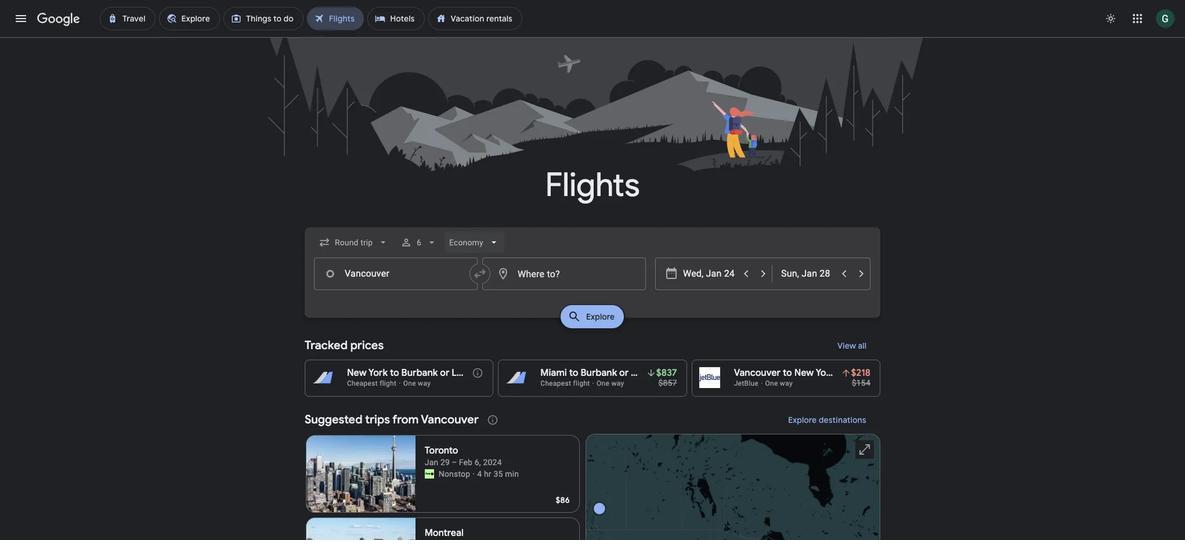 Task type: describe. For each thing, give the bounding box(es) containing it.
to for vancouver
[[783, 367, 792, 379]]

857 US dollars text field
[[659, 378, 677, 388]]

flight for to
[[380, 380, 397, 388]]

toronto
[[425, 445, 458, 457]]

2 or from the left
[[619, 367, 629, 379]]

tracked prices region
[[305, 332, 881, 397]]

2 way from the left
[[611, 380, 624, 388]]

2 new from the left
[[794, 367, 814, 379]]

to for miami
[[569, 367, 579, 379]]

218 US dollars text field
[[851, 367, 871, 379]]

$154
[[852, 378, 871, 388]]

trips
[[365, 413, 390, 427]]

change appearance image
[[1097, 5, 1125, 33]]

flights
[[545, 165, 640, 206]]

cheapest flight for york
[[347, 380, 397, 388]]

explore for explore
[[587, 312, 615, 322]]

toronto jan 29 – feb 6, 2024
[[425, 445, 502, 467]]

vancouver to new york
[[734, 367, 835, 379]]

Flight search field
[[295, 228, 890, 332]]

1 new from the left
[[347, 367, 367, 379]]

tracked prices
[[305, 338, 384, 353]]

main menu image
[[14, 12, 28, 26]]

miami
[[541, 367, 567, 379]]

jan
[[425, 458, 439, 467]]

$218
[[851, 367, 871, 379]]

Where to? text field
[[482, 258, 646, 290]]

vancouver inside tracked prices region
[[734, 367, 781, 379]]

explore for explore destinations
[[788, 415, 817, 426]]

tracked
[[305, 338, 348, 353]]

4 hr 35 min
[[477, 470, 519, 479]]

2 one from the left
[[597, 380, 610, 388]]

suggested trips from vancouver region
[[305, 406, 881, 540]]

6
[[417, 238, 422, 247]]

6 button
[[396, 229, 443, 257]]

way for new
[[418, 380, 431, 388]]

one way for vancouver
[[765, 380, 793, 388]]

new york to burbank or los angeles
[[347, 367, 504, 379]]

 image inside suggested trips from vancouver 'region'
[[473, 468, 475, 480]]

destinations
[[819, 415, 867, 426]]

2 angeles from the left
[[648, 367, 683, 379]]

cheapest flight for to
[[541, 380, 590, 388]]

min
[[505, 470, 519, 479]]

1 to from the left
[[390, 367, 399, 379]]

miami to burbank or los angeles
[[541, 367, 683, 379]]

837 US dollars text field
[[656, 367, 677, 379]]

2024
[[483, 458, 502, 467]]

6,
[[475, 458, 481, 467]]

suggested
[[305, 413, 363, 427]]



Task type: locate. For each thing, give the bounding box(es) containing it.
explore button
[[561, 305, 624, 329]]

1 horizontal spatial or
[[619, 367, 629, 379]]

one way
[[403, 380, 431, 388], [597, 380, 624, 388], [765, 380, 793, 388]]

3 to from the left
[[783, 367, 792, 379]]

1 way from the left
[[418, 380, 431, 388]]

flair airlines image
[[425, 470, 434, 479]]

way down new york to burbank or los angeles in the bottom of the page
[[418, 380, 431, 388]]

or
[[440, 367, 450, 379], [619, 367, 629, 379]]

hr
[[484, 470, 492, 479]]

one way down vancouver to new york
[[765, 380, 793, 388]]

1 or from the left
[[440, 367, 450, 379]]

one way down miami to burbank or los angeles
[[597, 380, 624, 388]]

explore destinations
[[788, 415, 867, 426]]

 image
[[592, 380, 594, 388]]

2 horizontal spatial one
[[765, 380, 778, 388]]

cheapest for miami
[[541, 380, 571, 388]]

explore inside button
[[788, 415, 817, 426]]

0 horizontal spatial new
[[347, 367, 367, 379]]

cheapest flight
[[347, 380, 397, 388], [541, 380, 590, 388]]

1 horizontal spatial angeles
[[648, 367, 683, 379]]

0 horizontal spatial cheapest
[[347, 380, 378, 388]]

montreal button
[[306, 518, 580, 540]]

prices
[[350, 338, 384, 353]]

one down new york to burbank or los angeles in the bottom of the page
[[403, 380, 416, 388]]

0 horizontal spatial way
[[418, 380, 431, 388]]

1 horizontal spatial one way
[[597, 380, 624, 388]]

None field
[[314, 232, 394, 253], [445, 232, 504, 253], [314, 232, 394, 253], [445, 232, 504, 253]]

1 horizontal spatial york
[[816, 367, 835, 379]]

35
[[494, 470, 503, 479]]

1 flight from the left
[[380, 380, 397, 388]]

los left $837
[[631, 367, 646, 379]]

cheapest
[[347, 380, 378, 388], [541, 380, 571, 388]]

1 horizontal spatial one
[[597, 380, 610, 388]]

4
[[477, 470, 482, 479]]

los
[[452, 367, 467, 379], [631, 367, 646, 379]]

0 vertical spatial explore
[[587, 312, 615, 322]]

way down miami to burbank or los angeles
[[611, 380, 624, 388]]

or left $837
[[619, 367, 629, 379]]

1 cheapest flight from the left
[[347, 380, 397, 388]]

3 one from the left
[[765, 380, 778, 388]]

one down vancouver to new york
[[765, 380, 778, 388]]

1 horizontal spatial explore
[[788, 415, 817, 426]]

0 horizontal spatial los
[[452, 367, 467, 379]]

1 vertical spatial explore
[[788, 415, 817, 426]]

Return text field
[[781, 258, 835, 290]]

0 horizontal spatial york
[[369, 367, 388, 379]]

or left "more info" image
[[440, 367, 450, 379]]

vancouver up the toronto
[[421, 413, 479, 427]]

york down prices
[[369, 367, 388, 379]]

new down prices
[[347, 367, 367, 379]]

0 horizontal spatial to
[[390, 367, 399, 379]]

nonstop
[[439, 470, 470, 479]]

2 york from the left
[[816, 367, 835, 379]]

to
[[390, 367, 399, 379], [569, 367, 579, 379], [783, 367, 792, 379]]

3 one way from the left
[[765, 380, 793, 388]]

2 burbank from the left
[[581, 367, 617, 379]]

flight down miami to burbank or los angeles
[[573, 380, 590, 388]]

2 one way from the left
[[597, 380, 624, 388]]

0 horizontal spatial burbank
[[401, 367, 438, 379]]

154 US dollars text field
[[852, 378, 871, 388]]

explore inside "button"
[[587, 312, 615, 322]]

1 york from the left
[[369, 367, 388, 379]]

montreal
[[425, 528, 464, 539]]

1 angeles from the left
[[469, 367, 504, 379]]

2 horizontal spatial one way
[[765, 380, 793, 388]]

None text field
[[314, 258, 478, 290]]

explore
[[587, 312, 615, 322], [788, 415, 817, 426]]

1 horizontal spatial way
[[611, 380, 624, 388]]

2 horizontal spatial to
[[783, 367, 792, 379]]

86 US dollars text field
[[556, 495, 570, 506]]

1 one way from the left
[[403, 380, 431, 388]]

one way down new york to burbank or los angeles in the bottom of the page
[[403, 380, 431, 388]]

one for new
[[403, 380, 416, 388]]

flight
[[380, 380, 397, 388], [573, 380, 590, 388]]

1 los from the left
[[452, 367, 467, 379]]

one
[[403, 380, 416, 388], [597, 380, 610, 388], [765, 380, 778, 388]]

jetblue
[[734, 380, 759, 388]]

2 to from the left
[[569, 367, 579, 379]]

1 horizontal spatial vancouver
[[734, 367, 781, 379]]

1 cheapest from the left
[[347, 380, 378, 388]]

1 horizontal spatial cheapest flight
[[541, 380, 590, 388]]

burbank right miami
[[581, 367, 617, 379]]

0 horizontal spatial one
[[403, 380, 416, 388]]

flight for burbank
[[573, 380, 590, 388]]

More info text field
[[472, 367, 484, 382]]

1 horizontal spatial los
[[631, 367, 646, 379]]

way down vancouver to new york
[[780, 380, 793, 388]]

angeles
[[469, 367, 504, 379], [648, 367, 683, 379]]

1 one from the left
[[403, 380, 416, 388]]

all
[[858, 341, 867, 351]]

one down miami to burbank or los angeles
[[597, 380, 610, 388]]

cheapest down miami
[[541, 380, 571, 388]]

 image
[[473, 468, 475, 480]]

burbank
[[401, 367, 438, 379], [581, 367, 617, 379]]

explore left the destinations
[[788, 415, 817, 426]]

from
[[393, 413, 419, 427]]

flight up suggested trips from vancouver
[[380, 380, 397, 388]]

vancouver inside 'region'
[[421, 413, 479, 427]]

$857
[[659, 378, 677, 388]]

$837
[[656, 367, 677, 379]]

explore destinations button
[[775, 406, 881, 434]]

1 burbank from the left
[[401, 367, 438, 379]]

suggested trips from vancouver
[[305, 413, 479, 427]]

los left "more info" image
[[452, 367, 467, 379]]

Departure text field
[[683, 258, 737, 290]]

cheapest for new
[[347, 380, 378, 388]]

3 way from the left
[[780, 380, 793, 388]]

york left 218 us dollars text box
[[816, 367, 835, 379]]

one for vancouver
[[765, 380, 778, 388]]

0 horizontal spatial one way
[[403, 380, 431, 388]]

0 horizontal spatial cheapest flight
[[347, 380, 397, 388]]

0 horizontal spatial angeles
[[469, 367, 504, 379]]

new
[[347, 367, 367, 379], [794, 367, 814, 379]]

1 horizontal spatial to
[[569, 367, 579, 379]]

more info image
[[472, 367, 484, 379]]

2 cheapest from the left
[[541, 380, 571, 388]]

cheapest flight down miami
[[541, 380, 590, 388]]

vancouver up jetblue
[[734, 367, 781, 379]]

new up explore destinations
[[794, 367, 814, 379]]

1 horizontal spatial new
[[794, 367, 814, 379]]

0 horizontal spatial explore
[[587, 312, 615, 322]]

burbank up 'from'
[[401, 367, 438, 379]]

1 horizontal spatial flight
[[573, 380, 590, 388]]

2 cheapest flight from the left
[[541, 380, 590, 388]]

view all
[[838, 341, 867, 351]]

0 horizontal spatial vancouver
[[421, 413, 479, 427]]

cheapest down prices
[[347, 380, 378, 388]]

0 vertical spatial vancouver
[[734, 367, 781, 379]]

2 flight from the left
[[573, 380, 590, 388]]

0 horizontal spatial or
[[440, 367, 450, 379]]

york
[[369, 367, 388, 379], [816, 367, 835, 379]]

0 horizontal spatial flight
[[380, 380, 397, 388]]

$86
[[556, 495, 570, 506]]

1 horizontal spatial cheapest
[[541, 380, 571, 388]]

2 los from the left
[[631, 367, 646, 379]]

one way for new
[[403, 380, 431, 388]]

2 horizontal spatial way
[[780, 380, 793, 388]]

explore up tracked prices region
[[587, 312, 615, 322]]

vancouver
[[734, 367, 781, 379], [421, 413, 479, 427]]

way
[[418, 380, 431, 388], [611, 380, 624, 388], [780, 380, 793, 388]]

29 – feb
[[441, 458, 473, 467]]

way for vancouver
[[780, 380, 793, 388]]

cheapest flight up trips
[[347, 380, 397, 388]]

1 horizontal spatial burbank
[[581, 367, 617, 379]]

1 vertical spatial vancouver
[[421, 413, 479, 427]]

view
[[838, 341, 856, 351]]



Task type: vqa. For each thing, say whether or not it's contained in the screenshot.
the rightmost (Friends)
no



